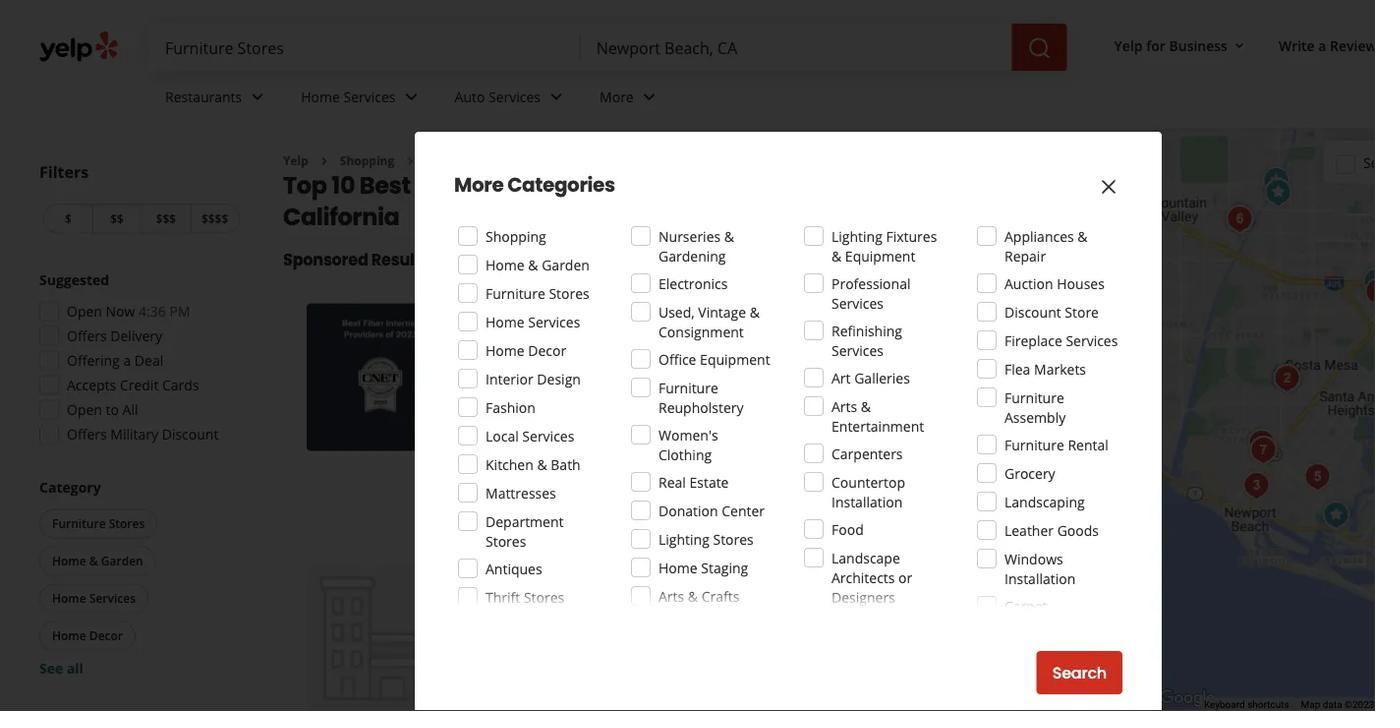 Task type: vqa. For each thing, say whether or not it's contained in the screenshot.
4.7 LINK
no



Task type: locate. For each thing, give the bounding box(es) containing it.
center
[[722, 501, 765, 520]]

offering a deal
[[67, 351, 163, 370]]

discount down cards
[[162, 425, 219, 444]]

custom comfort mattress image
[[1317, 496, 1357, 535]]

0 vertical spatial more
[[600, 87, 634, 106]]

arts right -
[[659, 587, 685, 605]]

murphy
[[987, 672, 1038, 690], [575, 691, 625, 710]]

0 horizontal spatial and
[[500, 691, 524, 710]]

24 chevron down v2 image left auto
[[400, 85, 423, 109]]

refinishing services
[[832, 321, 903, 359]]

data
[[1324, 699, 1343, 711]]

home services up shopping link
[[301, 87, 396, 106]]

furniture stores button down wallbeds
[[478, 602, 582, 622]]

arts inside arts & entertainment
[[832, 397, 858, 416]]

and inside "call to schedule an appointment to see our showroom display of wallbeds, murphy beds and mobile murphy beds."
[[500, 691, 524, 710]]

laguna
[[658, 564, 730, 591]]

mattresses up "department"
[[486, 483, 556, 502]]

fashion
[[486, 398, 536, 416]]

2 vertical spatial furniture stores button
[[478, 602, 582, 622]]

more left -
[[590, 564, 642, 591]]

1 24 chevron down v2 image from the left
[[246, 85, 270, 109]]

1 horizontal spatial providers
[[871, 343, 927, 359]]

2 vertical spatial home services
[[52, 590, 136, 606]]

installation inside countertop installation
[[832, 492, 903, 511]]

houses
[[1057, 274, 1105, 293]]

1 horizontal spatial 16 chevron right v2 image
[[403, 153, 418, 169]]

24 chevron down v2 image up the near
[[638, 85, 662, 109]]

2 service from the left
[[825, 343, 868, 359]]

delivery
[[110, 327, 162, 345]]

home services up the interior design
[[486, 312, 581, 331]]

16 info v2 image
[[1096, 181, 1111, 196]]

home decor up the interior design
[[486, 341, 567, 359]]

0 horizontal spatial decor
[[89, 627, 123, 644]]

1 vertical spatial with
[[500, 419, 527, 438]]

0 horizontal spatial discount
[[162, 425, 219, 444]]

fast
[[900, 419, 924, 438]]

to right up
[[1003, 419, 1016, 438]]

furniture stores inside the more categories 'dialog'
[[486, 284, 590, 302]]

0 horizontal spatial providers
[[691, 343, 747, 359]]

interior
[[486, 369, 534, 388]]

0 vertical spatial yelp
[[1115, 36, 1143, 55]]

furniture stores down wallbeds
[[482, 604, 578, 620]]

local
[[486, 426, 519, 445]]

1 vertical spatial arts
[[659, 587, 685, 605]]

all inside group
[[67, 659, 83, 678]]

equipment
[[846, 246, 916, 265], [700, 350, 771, 368]]

user actions element
[[1099, 28, 1376, 67]]

all right "see"
[[67, 659, 83, 678]]

0 vertical spatial for
[[1147, 36, 1166, 55]]

sponsored results
[[283, 249, 429, 271]]

auto services
[[455, 87, 541, 106]]

a inside group
[[123, 351, 131, 370]]

1 vertical spatial open
[[478, 372, 515, 391]]

professional
[[832, 274, 911, 293]]

yelp for business
[[1115, 36, 1228, 55]]

home decor inside button
[[52, 627, 123, 644]]

the haus image
[[1360, 272, 1376, 312]]

1 vertical spatial installation
[[1005, 569, 1076, 588]]

and down "call
[[500, 691, 524, 710]]

stores down "department"
[[486, 532, 526, 550]]

0 vertical spatial garden
[[542, 255, 590, 274]]

0 vertical spatial arts
[[832, 397, 858, 416]]

4:36
[[139, 302, 166, 321]]

to left all
[[106, 400, 119, 419]]

offers for offers military discount
[[67, 425, 107, 444]]

with down fashion
[[500, 419, 527, 438]]

furniture inside furniture reupholstery
[[659, 378, 719, 397]]

furniture inside top 10 best furniture stores near newport beach, california
[[416, 169, 524, 202]]

furniture down category
[[52, 515, 106, 532]]

24 chevron down v2 image inside restaurants link
[[246, 85, 270, 109]]

16 chevron right v2 image right yelp link
[[317, 153, 332, 169]]

1 furniture stores link from the top
[[478, 341, 582, 361]]

television service providers button
[[759, 341, 931, 361]]

1 vertical spatial furniture stores link
[[478, 602, 582, 622]]

business
[[1170, 36, 1228, 55]]

estate
[[690, 473, 729, 491]]

art
[[832, 368, 851, 387]]

equipment down the "consignment"
[[700, 350, 771, 368]]

frontier
[[478, 303, 558, 330]]

1 horizontal spatial decor
[[528, 341, 567, 359]]

for inside button
[[1147, 36, 1166, 55]]

0 vertical spatial home decor
[[486, 341, 567, 359]]

0 vertical spatial all
[[518, 372, 535, 391]]

lighting for lighting fixtures & equipment
[[832, 227, 883, 245]]

furniture down the assembly
[[1005, 435, 1065, 454]]

1 vertical spatial home services
[[486, 312, 581, 331]]

furniture
[[416, 169, 524, 202], [486, 284, 546, 302], [482, 343, 538, 359], [659, 378, 719, 397], [1005, 388, 1065, 407], [1005, 435, 1065, 454], [52, 515, 106, 532], [482, 604, 538, 620]]

1 vertical spatial a
[[123, 351, 131, 370]]

3 24 chevron down v2 image from the left
[[638, 85, 662, 109]]

10
[[332, 169, 355, 202]]

1 horizontal spatial mattresses
[[594, 604, 659, 620]]

& up home services button
[[89, 553, 98, 569]]

a for offering
[[123, 351, 131, 370]]

mattresses inside mattresses button
[[594, 604, 659, 620]]

furniture right 'best'
[[416, 169, 524, 202]]

furniture inside furniture assembly
[[1005, 388, 1065, 407]]

search
[[1053, 662, 1107, 684]]

0 vertical spatial equipment
[[846, 246, 916, 265]]

$$$$
[[202, 210, 228, 227]]

0 horizontal spatial home decor
[[52, 627, 123, 644]]

installation down carpet
[[1005, 616, 1076, 635]]

carpet installation
[[1005, 596, 1076, 635]]

furniture up the assembly
[[1005, 388, 1065, 407]]

1 horizontal spatial lighting
[[832, 227, 883, 245]]

2 horizontal spatial home services
[[486, 312, 581, 331]]

and up blazing
[[871, 400, 896, 418]]

0 vertical spatial mattresses
[[486, 483, 556, 502]]

landscaping
[[1005, 492, 1085, 511]]

arts down art
[[832, 397, 858, 416]]

home services down home & garden "button"
[[52, 590, 136, 606]]

heirloom image
[[1299, 457, 1338, 497]]

0 horizontal spatial 24 chevron down v2 image
[[246, 85, 270, 109]]

group containing suggested
[[33, 270, 244, 450]]

furniture stores button for wallbeds n more - laguna hills
[[478, 602, 582, 622]]

see
[[733, 672, 755, 690]]

of
[[905, 672, 918, 690]]

2 24 chevron down v2 image from the left
[[400, 85, 423, 109]]

0 vertical spatial furniture stores link
[[478, 341, 582, 361]]

yelp left 10
[[283, 152, 309, 169]]

0 vertical spatial home & garden
[[486, 255, 590, 274]]

0 horizontal spatial for
[[829, 419, 848, 438]]

lighting inside lighting fixtures & equipment
[[832, 227, 883, 245]]

0 vertical spatial open
[[67, 302, 102, 321]]

1 service from the left
[[646, 343, 688, 359]]

installation down countertop
[[832, 492, 903, 511]]

1 horizontal spatial a
[[1319, 36, 1327, 55]]

nurseries & gardening
[[659, 227, 735, 265]]

hills
[[735, 564, 778, 591]]

and
[[871, 400, 896, 418], [500, 691, 524, 710]]

our
[[758, 672, 780, 690]]

all left 'day'
[[518, 372, 535, 391]]

2 horizontal spatial 24 chevron down v2 image
[[638, 85, 662, 109]]

1 horizontal spatial equipment
[[846, 246, 916, 265]]

0 horizontal spatial all
[[67, 659, 83, 678]]

0 vertical spatial decor
[[528, 341, 567, 359]]

more left 'categories'
[[454, 171, 504, 199]]

frontier image
[[307, 303, 454, 451]]

0 vertical spatial discount
[[1005, 302, 1062, 321]]

more for more
[[600, 87, 634, 106]]

accepts
[[67, 376, 116, 394]]

furniture stores link down wallbeds
[[478, 602, 582, 622]]

1 horizontal spatial 24 chevron down v2 image
[[400, 85, 423, 109]]

pm
[[170, 302, 190, 321]]

furniture up interior
[[482, 343, 538, 359]]

yelp for yelp link
[[283, 152, 309, 169]]

home inside "button"
[[52, 553, 86, 569]]

0 vertical spatial installation
[[832, 492, 903, 511]]

appointment
[[629, 672, 712, 690]]

and inside "uncable yourself. get faster speed with frontier, the first and only major internet provider with network-wide fiber 5 gig internet. switch now for blazing fast uploads up to 125x…"
[[871, 400, 896, 418]]

0 horizontal spatial a
[[123, 351, 131, 370]]

0 horizontal spatial lighting
[[659, 530, 710, 548]]

0 vertical spatial group
[[33, 270, 244, 450]]

more categories dialog
[[0, 0, 1376, 711]]

carpet
[[1005, 596, 1048, 615]]

garden inside the more categories 'dialog'
[[542, 255, 590, 274]]

the
[[818, 400, 839, 418]]

oc art and home image
[[1221, 200, 1260, 239]]

furniture stores inside group
[[52, 515, 145, 532]]

a right 'write'
[[1319, 36, 1327, 55]]

clothing
[[659, 445, 712, 464]]

& left crafts
[[688, 587, 698, 605]]

lighting down donation
[[659, 530, 710, 548]]

5
[[658, 419, 666, 438]]

1 horizontal spatial home & garden
[[486, 255, 590, 274]]

furniture stores link for frontier
[[478, 341, 582, 361]]

0 horizontal spatial with
[[500, 419, 527, 438]]

all for open
[[518, 372, 535, 391]]

installation down windows
[[1005, 569, 1076, 588]]

yelp inside button
[[1115, 36, 1143, 55]]

lighting for lighting stores
[[659, 530, 710, 548]]

providers up galleries on the bottom right
[[871, 343, 927, 359]]

furniture stores up frontier link
[[486, 284, 590, 302]]

to inside "uncable yourself. get faster speed with frontier, the first and only major internet provider with network-wide fiber 5 gig internet. switch now for blazing fast uploads up to 125x…"
[[1003, 419, 1016, 438]]

switch
[[753, 419, 794, 438]]

0 horizontal spatial home & garden
[[52, 553, 143, 569]]

1 horizontal spatial home services
[[301, 87, 396, 106]]

1 vertical spatial yelp
[[283, 152, 309, 169]]

0 horizontal spatial service
[[646, 343, 688, 359]]

search image
[[1028, 36, 1052, 60]]

more inside business categories element
[[600, 87, 634, 106]]

1 vertical spatial discount
[[162, 425, 219, 444]]

1 vertical spatial for
[[829, 419, 848, 438]]

google image
[[1156, 685, 1220, 711]]

2 vertical spatial more
[[590, 564, 642, 591]]

furniture stores up home & garden "button"
[[52, 515, 145, 532]]

home services
[[301, 87, 396, 106], [486, 312, 581, 331], [52, 590, 136, 606]]

1 vertical spatial group
[[35, 477, 244, 678]]

arts for arts & entertainment
[[832, 397, 858, 416]]

16 chevron right v2 image right shopping link
[[403, 153, 418, 169]]

16 chevron right v2 image
[[317, 153, 332, 169], [403, 153, 418, 169]]

store
[[1065, 302, 1099, 321]]

24 chevron down v2 image inside the home services link
[[400, 85, 423, 109]]

0 horizontal spatial home services
[[52, 590, 136, 606]]

1 vertical spatial murphy
[[575, 691, 625, 710]]

close image
[[1098, 175, 1121, 199]]

1 horizontal spatial arts
[[832, 397, 858, 416]]

electronics
[[659, 274, 728, 293]]

& up professional
[[832, 246, 842, 265]]

providers down the "consignment"
[[691, 343, 747, 359]]

furniture stores for wallbeds n more - laguna hills furniture stores button
[[482, 604, 578, 620]]

1 vertical spatial lighting
[[659, 530, 710, 548]]

services
[[344, 87, 396, 106], [489, 87, 541, 106], [832, 294, 884, 312], [528, 312, 581, 331], [1066, 331, 1119, 350], [832, 341, 884, 359], [523, 426, 575, 445], [89, 590, 136, 606]]

stores up frontier
[[549, 284, 590, 302]]

2 vertical spatial installation
[[1005, 616, 1076, 635]]

0 vertical spatial furniture stores button
[[478, 341, 582, 361]]

0 vertical spatial with
[[729, 400, 756, 418]]

lighting up professional
[[832, 227, 883, 245]]

"uncable yourself. get faster speed with frontier, the first and only major internet provider with network-wide fiber 5 gig internet. switch now for blazing fast uploads up to 125x…"
[[500, 400, 1081, 458]]

furniture stores up the interior design
[[482, 343, 578, 359]]

services inside "professional services"
[[832, 294, 884, 312]]

galleries
[[855, 368, 911, 387]]

se
[[1364, 153, 1376, 172]]

leather
[[1005, 521, 1054, 539]]

landscape
[[832, 548, 901, 567]]

0 vertical spatial murphy
[[987, 672, 1038, 690]]

2 furniture stores link from the top
[[478, 602, 582, 622]]

fixtures
[[887, 227, 938, 245]]

internet
[[972, 400, 1023, 418]]

1 vertical spatial decor
[[89, 627, 123, 644]]

keyboard shortcuts button
[[1205, 698, 1290, 711]]

& inside arts & entertainment
[[861, 397, 871, 416]]

2 providers from the left
[[871, 343, 927, 359]]

kitchen & bath
[[486, 455, 581, 474]]

a left deal
[[123, 351, 131, 370]]

garden
[[542, 255, 590, 274], [101, 553, 143, 569]]

1 vertical spatial all
[[67, 659, 83, 678]]

None search field
[[149, 24, 1072, 71]]

discount up fireplace
[[1005, 302, 1062, 321]]

1 vertical spatial garden
[[101, 553, 143, 569]]

0 horizontal spatial garden
[[101, 553, 143, 569]]

0 vertical spatial lighting
[[832, 227, 883, 245]]

1 horizontal spatial garden
[[542, 255, 590, 274]]

1 vertical spatial home & garden
[[52, 553, 143, 569]]

providers inside "link"
[[871, 343, 927, 359]]

& right nurseries
[[725, 227, 735, 245]]

equipment inside lighting fixtures & equipment
[[846, 246, 916, 265]]

women's clothing
[[659, 425, 719, 464]]

internet service providers link
[[590, 341, 751, 361]]

a inside write a review link
[[1319, 36, 1327, 55]]

"call
[[500, 672, 528, 690]]

wallbeds,
[[922, 672, 984, 690]]

1 vertical spatial home decor
[[52, 627, 123, 644]]

now
[[798, 419, 825, 438]]

top
[[283, 169, 327, 202]]

furniture stores link up the interior design
[[478, 341, 582, 361]]

discount inside group
[[162, 425, 219, 444]]

stores inside department stores
[[486, 532, 526, 550]]

deal
[[135, 351, 163, 370]]

with up internet.
[[729, 400, 756, 418]]

1 horizontal spatial home decor
[[486, 341, 567, 359]]

shopping down the home services link on the left top
[[340, 152, 395, 169]]

0 horizontal spatial 16 chevron right v2 image
[[317, 153, 332, 169]]

at home image
[[1268, 359, 1307, 398]]

furniture up reupholstery
[[659, 378, 719, 397]]

0 vertical spatial and
[[871, 400, 896, 418]]

yelp left business
[[1115, 36, 1143, 55]]

1 vertical spatial offers
[[67, 425, 107, 444]]

more inside 'dialog'
[[454, 171, 504, 199]]

1 providers from the left
[[691, 343, 747, 359]]

home services inside button
[[52, 590, 136, 606]]

decor down home services button
[[89, 627, 123, 644]]

0 vertical spatial shopping
[[340, 152, 395, 169]]

open up fashion
[[478, 372, 515, 391]]

1 horizontal spatial for
[[1147, 36, 1166, 55]]

2 offers from the top
[[67, 425, 107, 444]]

& right vintage
[[750, 302, 760, 321]]

network-
[[531, 419, 588, 438]]

furniture stores for the middle furniture stores button
[[52, 515, 145, 532]]

0 vertical spatial a
[[1319, 36, 1327, 55]]

home services inside business categories element
[[301, 87, 396, 106]]

lumiere lighting image
[[1257, 161, 1297, 201]]

1 horizontal spatial discount
[[1005, 302, 1062, 321]]

furniture down wallbeds
[[482, 604, 538, 620]]

1 vertical spatial equipment
[[700, 350, 771, 368]]

furniture stores button for frontier
[[478, 341, 582, 361]]

home & garden up home services button
[[52, 553, 143, 569]]

bath
[[551, 455, 581, 474]]

stores up home & garden "button"
[[109, 515, 145, 532]]

major
[[930, 400, 968, 418]]

installation for windows
[[1005, 569, 1076, 588]]

service for television
[[825, 343, 868, 359]]

1 vertical spatial shopping
[[486, 227, 546, 245]]

furniture stores link for wallbeds n more - laguna hills
[[478, 602, 582, 622]]

1 offers from the top
[[67, 327, 107, 345]]

24 chevron down v2 image
[[246, 85, 270, 109], [400, 85, 423, 109], [638, 85, 662, 109]]

16 speech v2 image
[[478, 402, 494, 418]]

stores left the near
[[529, 169, 603, 202]]

appliances
[[1005, 227, 1075, 245]]

0 horizontal spatial mattresses
[[486, 483, 556, 502]]

1 horizontal spatial shopping
[[486, 227, 546, 245]]

garden up home services button
[[101, 553, 143, 569]]

map
[[1302, 699, 1321, 711]]

0 vertical spatial offers
[[67, 327, 107, 345]]

1 horizontal spatial all
[[518, 372, 535, 391]]

services inside refinishing services
[[832, 341, 884, 359]]

yelp for yelp for business
[[1115, 36, 1143, 55]]

installation for countertop
[[832, 492, 903, 511]]

home & garden up frontier link
[[486, 255, 590, 274]]

& up entertainment
[[861, 397, 871, 416]]

0 horizontal spatial arts
[[659, 587, 685, 605]]

2 vertical spatial open
[[67, 400, 102, 419]]

for down the
[[829, 419, 848, 438]]

to left see
[[716, 672, 729, 690]]

1 vertical spatial and
[[500, 691, 524, 710]]

website
[[1006, 484, 1069, 506]]

& inside used, vintage & consignment
[[750, 302, 760, 321]]

1 vertical spatial more
[[454, 171, 504, 199]]

services inside button
[[89, 590, 136, 606]]

shopping down more categories
[[486, 227, 546, 245]]

24 chevron down v2 image inside more link
[[638, 85, 662, 109]]

art galleries
[[832, 368, 911, 387]]

nurseries
[[659, 227, 721, 245]]

more right 24 chevron down v2 image
[[600, 87, 634, 106]]

decor inside button
[[89, 627, 123, 644]]

for left business
[[1147, 36, 1166, 55]]

design
[[537, 369, 581, 388]]

24 chevron down v2 image right restaurants at the top left
[[246, 85, 270, 109]]

& right appliances
[[1078, 227, 1088, 245]]

offers up offering
[[67, 327, 107, 345]]

0 vertical spatial home services
[[301, 87, 396, 106]]

1 horizontal spatial yelp
[[1115, 36, 1143, 55]]

equipment up professional
[[846, 246, 916, 265]]

1 horizontal spatial service
[[825, 343, 868, 359]]

murphy left "beds"
[[987, 672, 1038, 690]]

"call to schedule an appointment to see our showroom display of wallbeds, murphy beds and mobile murphy beds."
[[500, 672, 1073, 710]]

open down accepts
[[67, 400, 102, 419]]

oc art and home image
[[1221, 200, 1260, 239]]

yelp for business button
[[1107, 28, 1256, 63]]

furniture stores button up home & garden "button"
[[39, 509, 158, 538]]

decor up design
[[528, 341, 567, 359]]

0 horizontal spatial yelp
[[283, 152, 309, 169]]

open down suggested
[[67, 302, 102, 321]]

offers down open to all
[[67, 425, 107, 444]]

offers delivery
[[67, 327, 162, 345]]

group
[[33, 270, 244, 450], [35, 477, 244, 678]]

discount store
[[1005, 302, 1099, 321]]

for inside "uncable yourself. get faster speed with frontier, the first and only major internet provider with network-wide fiber 5 gig internet. switch now for blazing fast uploads up to 125x…"
[[829, 419, 848, 438]]

home decor down home services button
[[52, 627, 123, 644]]

categories
[[508, 171, 615, 199]]

murphy down an
[[575, 691, 625, 710]]

carpenters
[[832, 444, 903, 463]]

garden down top 10 best furniture stores near newport beach, california
[[542, 255, 590, 274]]

1 horizontal spatial and
[[871, 400, 896, 418]]

donation
[[659, 501, 718, 520]]

mattresses down wallbeds n more - laguna hills
[[594, 604, 659, 620]]

furniture stores button up the interior design
[[478, 341, 582, 361]]

1 horizontal spatial murphy
[[987, 672, 1038, 690]]

1 vertical spatial furniture stores button
[[39, 509, 158, 538]]

home services inside the more categories 'dialog'
[[486, 312, 581, 331]]

stores up design
[[541, 343, 578, 359]]

service inside "link"
[[825, 343, 868, 359]]



Task type: describe. For each thing, give the bounding box(es) containing it.
only
[[899, 400, 927, 418]]

24 chevron down v2 image for more
[[638, 85, 662, 109]]

-
[[647, 564, 653, 591]]

showroom
[[784, 672, 853, 690]]

television service providers
[[763, 343, 927, 359]]

& left bath
[[537, 455, 547, 474]]

stores left n
[[524, 588, 565, 606]]

home staging
[[659, 558, 749, 577]]

television
[[763, 343, 822, 359]]

real
[[659, 473, 686, 491]]

professional services
[[832, 274, 911, 312]]

more for more categories
[[454, 171, 504, 199]]

appliances & repair
[[1005, 227, 1088, 265]]

mobile
[[528, 691, 572, 710]]

magnolia mews consignment image
[[1238, 466, 1277, 505]]

display
[[857, 672, 902, 690]]

entertainment
[[832, 416, 925, 435]]

24 chevron down v2 image for restaurants
[[246, 85, 270, 109]]

food
[[832, 520, 864, 538]]

lighting fixtures & equipment
[[832, 227, 938, 265]]

results
[[372, 249, 429, 271]]

real estate
[[659, 473, 729, 491]]

& inside nurseries & gardening
[[725, 227, 735, 245]]

auto
[[455, 87, 485, 106]]

auction houses
[[1005, 274, 1105, 293]]

top 10 best furniture stores near newport beach, california
[[283, 169, 855, 233]]

& up frontier link
[[528, 255, 538, 274]]

to up mobile
[[531, 672, 544, 690]]

wallbeds n more - laguna hills image
[[307, 564, 454, 711]]

home decor inside the more categories 'dialog'
[[486, 341, 567, 359]]

frontier,
[[760, 400, 814, 418]]

home services for home services button
[[52, 590, 136, 606]]

garden inside "button"
[[101, 553, 143, 569]]

near
[[608, 169, 665, 202]]

california
[[283, 200, 400, 233]]

urbanism image
[[1243, 424, 1282, 463]]

open to all
[[67, 400, 138, 419]]

n
[[572, 564, 585, 591]]

0 horizontal spatial equipment
[[700, 350, 771, 368]]

furniture rental
[[1005, 435, 1109, 454]]

at home image
[[1268, 359, 1307, 398]]

internet service providers button
[[590, 341, 751, 361]]

filters
[[39, 161, 89, 182]]

view website link
[[947, 473, 1088, 516]]

24 chevron down v2 image
[[545, 85, 568, 109]]

military
[[110, 425, 158, 444]]

antiques
[[486, 559, 543, 578]]

discount inside the more categories 'dialog'
[[1005, 302, 1062, 321]]

furniture reupholstery
[[659, 378, 744, 416]]

a for write
[[1319, 36, 1327, 55]]

fireplace services
[[1005, 331, 1119, 350]]

reupholstery
[[659, 398, 744, 416]]

crafts
[[702, 587, 740, 605]]

office equipment
[[659, 350, 771, 368]]

furniture stores for furniture stores button associated with frontier
[[482, 343, 578, 359]]

women's
[[659, 425, 719, 444]]

open for open to all
[[67, 400, 102, 419]]

0 horizontal spatial murphy
[[575, 691, 625, 710]]

refinishing
[[832, 321, 903, 340]]

repair
[[1005, 246, 1047, 265]]

providers for internet service providers
[[691, 343, 747, 359]]

stores inside top 10 best furniture stores near newport beach, california
[[529, 169, 603, 202]]

16 chevron down v2 image
[[1232, 38, 1248, 54]]

harbor sofa & mattresses image
[[1259, 173, 1299, 212]]

decor inside the more categories 'dialog'
[[528, 341, 567, 359]]

open all day
[[478, 372, 564, 391]]

open for open all day
[[478, 372, 515, 391]]

htgt furniture image
[[1245, 431, 1284, 470]]

open for open now 4:36 pm
[[67, 302, 102, 321]]

beach,
[[775, 169, 855, 202]]

& inside lighting fixtures & equipment
[[832, 246, 842, 265]]

0 horizontal spatial shopping
[[340, 152, 395, 169]]

donation center
[[659, 501, 765, 520]]

internet service providers
[[594, 343, 747, 359]]

wallbeds n more - laguna hills link
[[478, 564, 778, 591]]

landscape architects or designers
[[832, 548, 913, 606]]

shopping inside the more categories 'dialog'
[[486, 227, 546, 245]]

vintage
[[699, 302, 747, 321]]

all for see
[[67, 659, 83, 678]]

to inside group
[[106, 400, 119, 419]]

installation for carpet
[[1005, 616, 1076, 635]]

day
[[539, 372, 564, 391]]

2 16 chevron right v2 image from the left
[[403, 153, 418, 169]]

kitchen
[[486, 455, 534, 474]]

group containing category
[[35, 477, 244, 678]]

arts for arts & crafts
[[659, 587, 685, 605]]

restaurants link
[[149, 71, 285, 128]]

yelp link
[[283, 152, 309, 169]]

home inside business categories element
[[301, 87, 340, 106]]

furniture inside group
[[52, 515, 106, 532]]

first
[[842, 400, 868, 418]]

service for internet
[[646, 343, 688, 359]]

flea markets
[[1005, 359, 1087, 378]]

furniture up frontier link
[[486, 284, 546, 302]]

mattresses inside the more categories 'dialog'
[[486, 483, 556, 502]]

write a review link
[[1272, 28, 1376, 63]]

used, vintage & consignment
[[659, 302, 760, 341]]

auto services link
[[439, 71, 584, 128]]

faster
[[645, 400, 683, 418]]

providers for television service providers
[[871, 343, 927, 359]]

fiber
[[622, 419, 654, 438]]

markets
[[1035, 359, 1087, 378]]

1 horizontal spatial with
[[729, 400, 756, 418]]

more categories
[[454, 171, 615, 199]]

yourself.
[[560, 400, 616, 418]]

internet.
[[694, 419, 749, 438]]

view website
[[965, 484, 1069, 506]]

services inside "link"
[[489, 87, 541, 106]]

& inside appliances & repair
[[1078, 227, 1088, 245]]

$
[[65, 210, 72, 227]]

local services
[[486, 426, 575, 445]]

gardening
[[659, 246, 726, 265]]

thrift stores
[[486, 588, 565, 606]]

map region
[[944, 0, 1376, 711]]

shopping link
[[340, 152, 395, 169]]

1 16 chevron right v2 image from the left
[[317, 153, 332, 169]]

get
[[619, 400, 642, 418]]

home & garden inside home & garden "button"
[[52, 553, 143, 569]]

home & garden inside the more categories 'dialog'
[[486, 255, 590, 274]]

all
[[123, 400, 138, 419]]

wallbeds n more - laguna hills
[[478, 564, 778, 591]]

business categories element
[[149, 71, 1376, 128]]

view
[[965, 484, 1002, 506]]

category
[[39, 478, 101, 497]]

open now 4:36 pm
[[67, 302, 190, 321]]

marc pridmore designs image
[[1358, 263, 1376, 302]]

mattresses button
[[590, 602, 663, 622]]

thrift
[[486, 588, 521, 606]]

stores down n
[[541, 604, 578, 620]]

24 chevron down v2 image for home services
[[400, 85, 423, 109]]

architects
[[832, 568, 895, 587]]

map data ©2023 
[[1302, 699, 1376, 711]]

review
[[1331, 36, 1376, 55]]

©2023
[[1345, 699, 1375, 711]]

up
[[982, 419, 999, 438]]

home services for the home services link on the left top
[[301, 87, 396, 106]]

write
[[1279, 36, 1316, 55]]

stores up the staging
[[713, 530, 754, 548]]

& inside "button"
[[89, 553, 98, 569]]

offers for offers delivery
[[67, 327, 107, 345]]

shortcuts
[[1248, 699, 1290, 711]]

gig
[[669, 419, 690, 438]]



